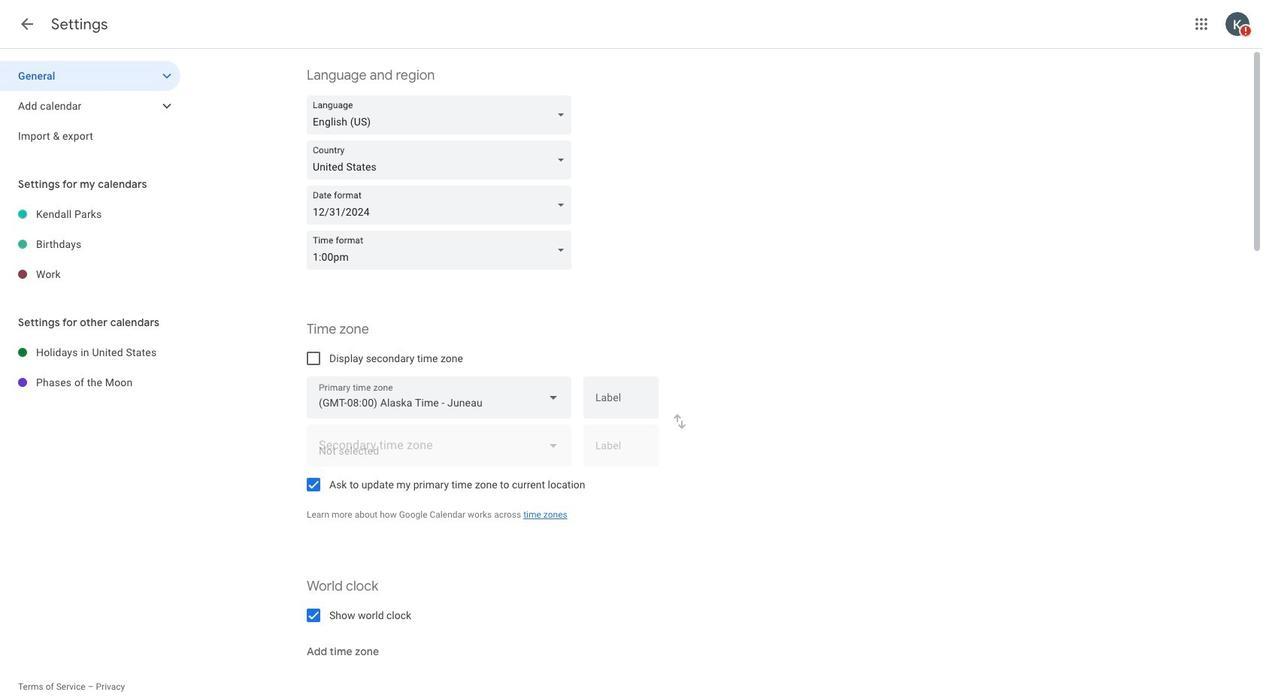 Task type: locate. For each thing, give the bounding box(es) containing it.
tree
[[0, 61, 180, 151], [0, 199, 180, 290], [0, 338, 180, 398]]

work tree item
[[0, 259, 180, 290]]

go back image
[[18, 15, 36, 33]]

None field
[[307, 96, 578, 135], [307, 141, 578, 180], [307, 186, 578, 225], [307, 231, 578, 270], [307, 377, 572, 419], [307, 96, 578, 135], [307, 141, 578, 180], [307, 186, 578, 225], [307, 231, 578, 270], [307, 377, 572, 419]]

heading
[[51, 15, 108, 34]]

1 tree from the top
[[0, 61, 180, 151]]

Label for secondary time zone. text field
[[596, 441, 647, 462]]

0 vertical spatial tree
[[0, 61, 180, 151]]

2 vertical spatial tree
[[0, 338, 180, 398]]

phases of the moon tree item
[[0, 368, 180, 398]]

birthdays tree item
[[0, 229, 180, 259]]

1 vertical spatial tree
[[0, 199, 180, 290]]

3 tree from the top
[[0, 338, 180, 398]]

2 tree from the top
[[0, 199, 180, 290]]

holidays in united states tree item
[[0, 338, 180, 368]]



Task type: vqa. For each thing, say whether or not it's contained in the screenshot.
February 26 element
no



Task type: describe. For each thing, give the bounding box(es) containing it.
Label for primary time zone. text field
[[596, 393, 647, 414]]

kendall parks tree item
[[0, 199, 180, 229]]

general tree item
[[0, 61, 180, 91]]



